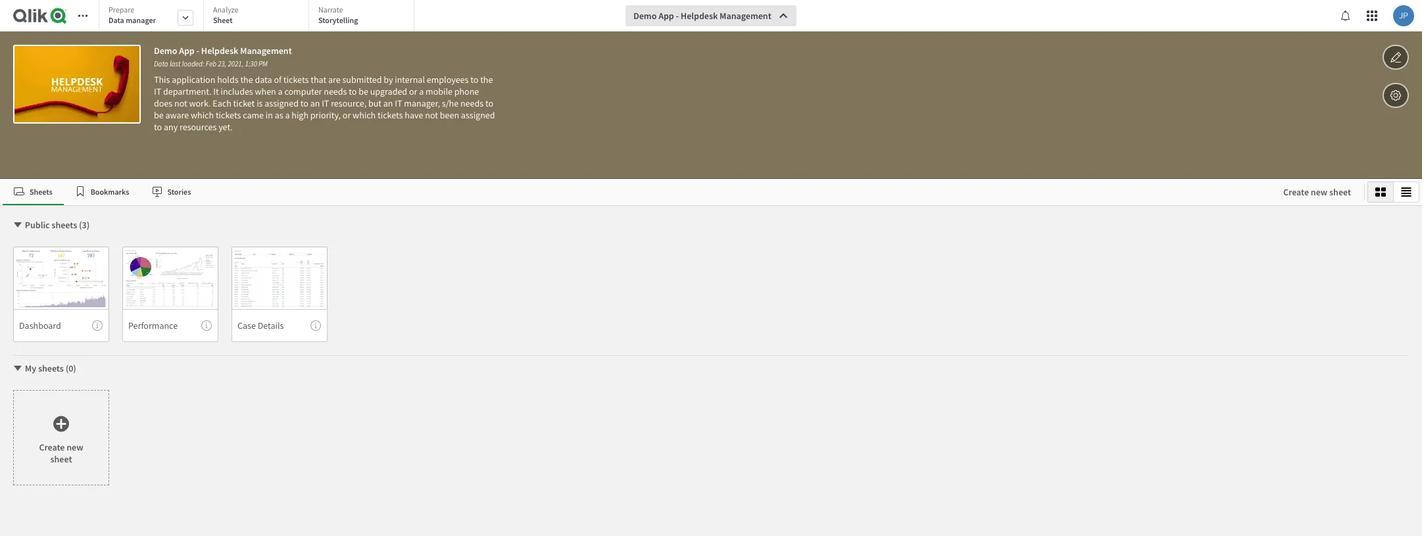 Task type: vqa. For each thing, say whether or not it's contained in the screenshot.
sheet in button
yes



Task type: describe. For each thing, give the bounding box(es) containing it.
storytelling
[[318, 15, 358, 25]]

s/he
[[442, 97, 459, 109]]

performance menu item
[[122, 309, 218, 342]]

app for demo app - helpdesk management
[[659, 10, 674, 22]]

1 horizontal spatial assigned
[[461, 109, 495, 121]]

department.
[[163, 86, 212, 97]]

resource,
[[331, 97, 367, 109]]

app options image
[[1390, 88, 1402, 103]]

each
[[213, 97, 231, 109]]

case
[[238, 320, 256, 331]]

management for demo app - helpdesk management
[[720, 10, 772, 22]]

0 horizontal spatial assigned
[[265, 97, 299, 109]]

holds
[[217, 74, 239, 86]]

of
[[274, 74, 282, 86]]

computer
[[285, 86, 322, 97]]

1 which from the left
[[191, 109, 214, 121]]

tab list containing sheets
[[3, 179, 1271, 205]]

2 an from the left
[[383, 97, 393, 109]]

by
[[384, 74, 393, 86]]

dashboard sheet is selected. press the spacebar or enter key to open dashboard sheet. use the right and left arrow keys to navigate. element
[[13, 247, 109, 342]]

public
[[25, 219, 50, 231]]

tooltip for case details
[[311, 320, 321, 331]]

collapse image for my
[[13, 363, 23, 374]]

narrate
[[318, 5, 343, 14]]

bookmarks
[[91, 187, 129, 196]]

analyze
[[213, 5, 238, 14]]

1 horizontal spatial be
[[359, 86, 368, 97]]

work.
[[189, 97, 211, 109]]

is
[[257, 97, 263, 109]]

case details sheet is selected. press the spacebar or enter key to open case details sheet. use the right and left arrow keys to navigate. element
[[232, 247, 328, 342]]

1 horizontal spatial it
[[322, 97, 329, 109]]

management for demo app - helpdesk management data last loaded: feb 23, 2021, 1:30 pm this application holds the data of tickets that are submitted by internal employees to the it department. it includes when a computer needs to be upgraded or a mobile phone does not work. each ticket is assigned to an it resource, but an it manager, s/he needs to be aware which tickets came in as a high priority, or which tickets have not been assigned to any resources yet.
[[240, 45, 292, 57]]

demo for demo app - helpdesk management
[[634, 10, 657, 22]]

phone
[[455, 86, 479, 97]]

demo app - helpdesk management button
[[626, 5, 797, 26]]

case details menu item
[[232, 309, 328, 342]]

2021,
[[228, 59, 244, 68]]

toolbar containing demo app - helpdesk management
[[0, 0, 1423, 179]]

0 horizontal spatial a
[[278, 86, 283, 97]]

edit image
[[1390, 49, 1402, 65]]

stories
[[167, 187, 191, 196]]

when
[[255, 86, 276, 97]]

as
[[275, 109, 283, 121]]

that
[[311, 74, 326, 86]]

pm
[[259, 59, 268, 68]]

1 the from the left
[[240, 74, 253, 86]]

performance
[[128, 320, 178, 331]]

2 horizontal spatial a
[[419, 86, 424, 97]]

public sheets (3)
[[25, 219, 90, 231]]

0 horizontal spatial new
[[67, 441, 83, 453]]

mobile
[[426, 86, 453, 97]]

prepare
[[109, 5, 134, 14]]

tooltip for performance
[[201, 320, 212, 331]]

in
[[266, 109, 273, 121]]

1 horizontal spatial needs
[[461, 97, 484, 109]]

new inside button
[[1311, 186, 1328, 198]]

details
[[258, 320, 284, 331]]

are
[[328, 74, 341, 86]]

1 an from the left
[[310, 97, 320, 109]]

1 horizontal spatial tickets
[[284, 74, 309, 86]]

2 the from the left
[[480, 74, 493, 86]]

manager
[[126, 15, 156, 25]]

to right employees
[[471, 74, 479, 86]]

1:30
[[245, 59, 257, 68]]

data inside prepare data manager
[[109, 15, 124, 25]]

my
[[25, 363, 36, 374]]

bookmarks button
[[64, 179, 140, 205]]

high
[[292, 109, 309, 121]]

application
[[172, 74, 215, 86]]

analyze sheet
[[213, 5, 238, 25]]

sheets
[[30, 187, 52, 196]]



Task type: locate. For each thing, give the bounding box(es) containing it.
which
[[191, 109, 214, 121], [353, 109, 376, 121]]

tooltip left performance
[[92, 320, 103, 331]]

0 horizontal spatial it
[[154, 86, 161, 97]]

prepare data manager
[[109, 5, 156, 25]]

2 horizontal spatial tickets
[[378, 109, 403, 121]]

a
[[278, 86, 283, 97], [419, 86, 424, 97], [285, 109, 290, 121]]

submitted
[[342, 74, 382, 86]]

came
[[243, 109, 264, 121]]

which right aware at the top of the page
[[191, 109, 214, 121]]

have
[[405, 109, 423, 121]]

performance sheet is selected. press the spacebar or enter key to open performance sheet. use the right and left arrow keys to navigate. element
[[122, 247, 218, 342]]

management inside button
[[720, 10, 772, 22]]

data down prepare
[[109, 15, 124, 25]]

tab list containing prepare
[[99, 0, 419, 33]]

0 horizontal spatial needs
[[324, 86, 347, 97]]

0 vertical spatial be
[[359, 86, 368, 97]]

1 horizontal spatial the
[[480, 74, 493, 86]]

it left resource,
[[322, 97, 329, 109]]

tickets
[[284, 74, 309, 86], [216, 109, 241, 121], [378, 109, 403, 121]]

my sheets (0)
[[25, 363, 76, 374]]

application containing demo app - helpdesk management
[[0, 0, 1423, 536]]

it
[[154, 86, 161, 97], [322, 97, 329, 109], [395, 97, 402, 109]]

0 horizontal spatial -
[[196, 45, 199, 57]]

1 vertical spatial data
[[154, 59, 168, 68]]

0 horizontal spatial helpdesk
[[201, 45, 238, 57]]

1 horizontal spatial -
[[676, 10, 679, 22]]

any
[[164, 121, 178, 133]]

1 vertical spatial demo
[[154, 45, 177, 57]]

1 vertical spatial helpdesk
[[201, 45, 238, 57]]

demo app - helpdesk management data last loaded: feb 23, 2021, 1:30 pm this application holds the data of tickets that are submitted by internal employees to the it department. it includes when a computer needs to be upgraded or a mobile phone does not work. each ticket is assigned to an it resource, but an it manager, s/he needs to be aware which tickets came in as a high priority, or which tickets have not been assigned to any resources yet.
[[154, 45, 497, 133]]

0 vertical spatial sheets
[[52, 219, 77, 231]]

priority,
[[310, 109, 341, 121]]

feb
[[206, 59, 217, 68]]

0 vertical spatial create new sheet
[[1284, 186, 1352, 198]]

create
[[1284, 186, 1309, 198], [39, 441, 65, 453]]

1 vertical spatial tab list
[[3, 179, 1271, 205]]

yet.
[[219, 121, 233, 133]]

0 vertical spatial -
[[676, 10, 679, 22]]

dashboard
[[19, 320, 61, 331]]

sheets left '(3)'
[[52, 219, 77, 231]]

assigned down phone
[[461, 109, 495, 121]]

includes
[[221, 86, 253, 97]]

1 vertical spatial collapse image
[[13, 363, 23, 374]]

1 vertical spatial create
[[39, 441, 65, 453]]

0 horizontal spatial or
[[343, 109, 351, 121]]

2 which from the left
[[353, 109, 376, 121]]

an
[[310, 97, 320, 109], [383, 97, 393, 109]]

1 horizontal spatial create
[[1284, 186, 1309, 198]]

tooltip inside case details menu item
[[311, 320, 321, 331]]

list view image
[[1402, 187, 1412, 197]]

1 vertical spatial new
[[67, 441, 83, 453]]

helpdesk for demo app - helpdesk management
[[681, 10, 718, 22]]

0 horizontal spatial an
[[310, 97, 320, 109]]

an right but
[[383, 97, 393, 109]]

not
[[174, 97, 187, 109], [425, 109, 438, 121]]

app inside button
[[659, 10, 674, 22]]

1 horizontal spatial a
[[285, 109, 290, 121]]

0 horizontal spatial tickets
[[216, 109, 241, 121]]

group
[[1368, 182, 1420, 203]]

1 horizontal spatial helpdesk
[[681, 10, 718, 22]]

not right the does at the top left of the page
[[174, 97, 187, 109]]

-
[[676, 10, 679, 22], [196, 45, 199, 57]]

to right phone
[[486, 97, 494, 109]]

helpdesk
[[681, 10, 718, 22], [201, 45, 238, 57]]

needs up priority,
[[324, 86, 347, 97]]

0 vertical spatial demo
[[634, 10, 657, 22]]

1 horizontal spatial create new sheet
[[1284, 186, 1352, 198]]

data
[[255, 74, 272, 86]]

the down 1:30 at the top left of the page
[[240, 74, 253, 86]]

data inside demo app - helpdesk management data last loaded: feb 23, 2021, 1:30 pm this application holds the data of tickets that are submitted by internal employees to the it department. it includes when a computer needs to be upgraded or a mobile phone does not work. each ticket is assigned to an it resource, but an it manager, s/he needs to be aware which tickets came in as a high priority, or which tickets have not been assigned to any resources yet.
[[154, 59, 168, 68]]

0 vertical spatial helpdesk
[[681, 10, 718, 22]]

1 vertical spatial create new sheet
[[39, 441, 83, 465]]

0 vertical spatial new
[[1311, 186, 1328, 198]]

needs right s/he at left top
[[461, 97, 484, 109]]

a left the 'mobile'
[[419, 86, 424, 97]]

toolbar
[[0, 0, 1423, 179]]

tickets down upgraded
[[378, 109, 403, 121]]

0 vertical spatial app
[[659, 10, 674, 22]]

narrate storytelling
[[318, 5, 358, 25]]

management
[[720, 10, 772, 22], [240, 45, 292, 57]]

be
[[359, 86, 368, 97], [154, 109, 164, 121]]

resources
[[180, 121, 217, 133]]

0 horizontal spatial create new sheet
[[39, 441, 83, 465]]

0 vertical spatial management
[[720, 10, 772, 22]]

app inside demo app - helpdesk management data last loaded: feb 23, 2021, 1:30 pm this application holds the data of tickets that are submitted by internal employees to the it department. it includes when a computer needs to be upgraded or a mobile phone does not work. each ticket is assigned to an it resource, but an it manager, s/he needs to be aware which tickets came in as a high priority, or which tickets have not been assigned to any resources yet.
[[179, 45, 195, 57]]

demo app - helpdesk management
[[634, 10, 772, 22]]

3 tooltip from the left
[[311, 320, 321, 331]]

assigned
[[265, 97, 299, 109], [461, 109, 495, 121]]

1 horizontal spatial not
[[425, 109, 438, 121]]

tooltip
[[92, 320, 103, 331], [201, 320, 212, 331], [311, 320, 321, 331]]

demo inside demo app - helpdesk management data last loaded: feb 23, 2021, 1:30 pm this application holds the data of tickets that are submitted by internal employees to the it department. it includes when a computer needs to be upgraded or a mobile phone does not work. each ticket is assigned to an it resource, but an it manager, s/he needs to be aware which tickets came in as a high priority, or which tickets have not been assigned to any resources yet.
[[154, 45, 177, 57]]

1 horizontal spatial management
[[720, 10, 772, 22]]

0 horizontal spatial which
[[191, 109, 214, 121]]

0 vertical spatial sheet
[[1330, 186, 1352, 198]]

0 vertical spatial or
[[409, 86, 417, 97]]

0 horizontal spatial demo
[[154, 45, 177, 57]]

the right phone
[[480, 74, 493, 86]]

create inside button
[[1284, 186, 1309, 198]]

grid view image
[[1376, 187, 1386, 197]]

it left have
[[395, 97, 402, 109]]

data
[[109, 15, 124, 25], [154, 59, 168, 68]]

0 horizontal spatial tooltip
[[92, 320, 103, 331]]

but
[[368, 97, 382, 109]]

sheets for my sheets
[[38, 363, 64, 374]]

application
[[0, 0, 1423, 536]]

1 collapse image from the top
[[13, 220, 23, 230]]

dashboard menu item
[[13, 309, 109, 342]]

1 horizontal spatial an
[[383, 97, 393, 109]]

to left any
[[154, 121, 162, 133]]

sheet inside button
[[1330, 186, 1352, 198]]

management inside demo app - helpdesk management data last loaded: feb 23, 2021, 1:30 pm this application holds the data of tickets that are submitted by internal employees to the it department. it includes when a computer needs to be upgraded or a mobile phone does not work. each ticket is assigned to an it resource, but an it manager, s/he needs to be aware which tickets came in as a high priority, or which tickets have not been assigned to any resources yet.
[[240, 45, 292, 57]]

0 vertical spatial collapse image
[[13, 220, 23, 230]]

app
[[659, 10, 674, 22], [179, 45, 195, 57]]

demo
[[634, 10, 657, 22], [154, 45, 177, 57]]

collapse image
[[13, 220, 23, 230], [13, 363, 23, 374]]

stories button
[[140, 179, 202, 205]]

- inside demo app - helpdesk management data last loaded: feb 23, 2021, 1:30 pm this application holds the data of tickets that are submitted by internal employees to the it department. it includes when a computer needs to be upgraded or a mobile phone does not work. each ticket is assigned to an it resource, but an it manager, s/he needs to be aware which tickets came in as a high priority, or which tickets have not been assigned to any resources yet.
[[196, 45, 199, 57]]

0 horizontal spatial not
[[174, 97, 187, 109]]

1 vertical spatial sheets
[[38, 363, 64, 374]]

2 horizontal spatial tooltip
[[311, 320, 321, 331]]

tooltip for dashboard
[[92, 320, 103, 331]]

2 collapse image from the top
[[13, 363, 23, 374]]

manager,
[[404, 97, 440, 109]]

demo for demo app - helpdesk management data last loaded: feb 23, 2021, 1:30 pm this application holds the data of tickets that are submitted by internal employees to the it department. it includes when a computer needs to be upgraded or a mobile phone does not work. each ticket is assigned to an it resource, but an it manager, s/he needs to be aware which tickets came in as a high priority, or which tickets have not been assigned to any resources yet.
[[154, 45, 177, 57]]

0 horizontal spatial app
[[179, 45, 195, 57]]

(3)
[[79, 219, 90, 231]]

loaded:
[[182, 59, 204, 68]]

james peterson image
[[1394, 5, 1415, 26]]

sheets button
[[3, 179, 64, 205]]

1 horizontal spatial data
[[154, 59, 168, 68]]

not right have
[[425, 109, 438, 121]]

1 horizontal spatial new
[[1311, 186, 1328, 198]]

0 horizontal spatial sheet
[[50, 453, 72, 465]]

0 vertical spatial create
[[1284, 186, 1309, 198]]

last
[[170, 59, 181, 68]]

collapse image for public
[[13, 220, 23, 230]]

tooltip left case at bottom left
[[201, 320, 212, 331]]

tickets left came
[[216, 109, 241, 121]]

tooltip inside dashboard menu item
[[92, 320, 103, 331]]

new
[[1311, 186, 1328, 198], [67, 441, 83, 453]]

1 vertical spatial sheet
[[50, 453, 72, 465]]

tooltip inside performance menu item
[[201, 320, 212, 331]]

1 vertical spatial management
[[240, 45, 292, 57]]

aware
[[165, 109, 189, 121]]

tooltip right details
[[311, 320, 321, 331]]

collapse image left my
[[13, 363, 23, 374]]

case details
[[238, 320, 284, 331]]

1 horizontal spatial tooltip
[[201, 320, 212, 331]]

1 horizontal spatial demo
[[634, 10, 657, 22]]

23,
[[218, 59, 227, 68]]

sheets for public sheets
[[52, 219, 77, 231]]

app for demo app - helpdesk management data last loaded: feb 23, 2021, 1:30 pm this application holds the data of tickets that are submitted by internal employees to the it department. it includes when a computer needs to be upgraded or a mobile phone does not work. each ticket is assigned to an it resource, but an it manager, s/he needs to be aware which tickets came in as a high priority, or which tickets have not been assigned to any resources yet.
[[179, 45, 195, 57]]

1 horizontal spatial sheet
[[1330, 186, 1352, 198]]

create new sheet button
[[1273, 182, 1362, 203]]

- for demo app - helpdesk management data last loaded: feb 23, 2021, 1:30 pm this application holds the data of tickets that are submitted by internal employees to the it department. it includes when a computer needs to be upgraded or a mobile phone does not work. each ticket is assigned to an it resource, but an it manager, s/he needs to be aware which tickets came in as a high priority, or which tickets have not been assigned to any resources yet.
[[196, 45, 199, 57]]

1 horizontal spatial which
[[353, 109, 376, 121]]

create new sheet
[[1284, 186, 1352, 198], [39, 441, 83, 465]]

been
[[440, 109, 459, 121]]

assigned right is
[[265, 97, 299, 109]]

1 vertical spatial or
[[343, 109, 351, 121]]

this
[[154, 74, 170, 86]]

helpdesk inside demo app - helpdesk management data last loaded: feb 23, 2021, 1:30 pm this application holds the data of tickets that are submitted by internal employees to the it department. it includes when a computer needs to be upgraded or a mobile phone does not work. each ticket is assigned to an it resource, but an it manager, s/he needs to be aware which tickets came in as a high priority, or which tickets have not been assigned to any resources yet.
[[201, 45, 238, 57]]

2 tooltip from the left
[[201, 320, 212, 331]]

be left but
[[359, 86, 368, 97]]

a right when
[[278, 86, 283, 97]]

upgraded
[[370, 86, 407, 97]]

to left priority,
[[301, 97, 309, 109]]

0 horizontal spatial the
[[240, 74, 253, 86]]

0 horizontal spatial create
[[39, 441, 65, 453]]

(0)
[[66, 363, 76, 374]]

0 horizontal spatial management
[[240, 45, 292, 57]]

an right high
[[310, 97, 320, 109]]

create new sheet inside button
[[1284, 186, 1352, 198]]

1 horizontal spatial app
[[659, 10, 674, 22]]

0 horizontal spatial be
[[154, 109, 164, 121]]

helpdesk for demo app - helpdesk management data last loaded: feb 23, 2021, 1:30 pm this application holds the data of tickets that are submitted by internal employees to the it department. it includes when a computer needs to be upgraded or a mobile phone does not work. each ticket is assigned to an it resource, but an it manager, s/he needs to be aware which tickets came in as a high priority, or which tickets have not been assigned to any resources yet.
[[201, 45, 238, 57]]

ticket
[[233, 97, 255, 109]]

- inside button
[[676, 10, 679, 22]]

or
[[409, 86, 417, 97], [343, 109, 351, 121]]

employees
[[427, 74, 469, 86]]

sheet inside create new sheet
[[50, 453, 72, 465]]

internal
[[395, 74, 425, 86]]

helpdesk inside button
[[681, 10, 718, 22]]

1 vertical spatial be
[[154, 109, 164, 121]]

tab list
[[99, 0, 419, 33], [3, 179, 1271, 205]]

does
[[154, 97, 173, 109]]

to right are
[[349, 86, 357, 97]]

sheet
[[213, 15, 233, 25]]

which down upgraded
[[353, 109, 376, 121]]

it
[[213, 86, 219, 97]]

data left last at the top of the page
[[154, 59, 168, 68]]

demo inside button
[[634, 10, 657, 22]]

- for demo app - helpdesk management
[[676, 10, 679, 22]]

it left department.
[[154, 86, 161, 97]]

1 vertical spatial -
[[196, 45, 199, 57]]

sheets
[[52, 219, 77, 231], [38, 363, 64, 374]]

1 vertical spatial app
[[179, 45, 195, 57]]

or up have
[[409, 86, 417, 97]]

collapse image left public
[[13, 220, 23, 230]]

0 vertical spatial data
[[109, 15, 124, 25]]

0 vertical spatial tab list
[[99, 0, 419, 33]]

the
[[240, 74, 253, 86], [480, 74, 493, 86]]

1 horizontal spatial or
[[409, 86, 417, 97]]

sheet
[[1330, 186, 1352, 198], [50, 453, 72, 465]]

a right "as"
[[285, 109, 290, 121]]

needs
[[324, 86, 347, 97], [461, 97, 484, 109]]

0 horizontal spatial data
[[109, 15, 124, 25]]

2 horizontal spatial it
[[395, 97, 402, 109]]

or right priority,
[[343, 109, 351, 121]]

to
[[471, 74, 479, 86], [349, 86, 357, 97], [301, 97, 309, 109], [486, 97, 494, 109], [154, 121, 162, 133]]

be left any
[[154, 109, 164, 121]]

1 tooltip from the left
[[92, 320, 103, 331]]

tickets right 'of'
[[284, 74, 309, 86]]

sheets left (0)
[[38, 363, 64, 374]]



